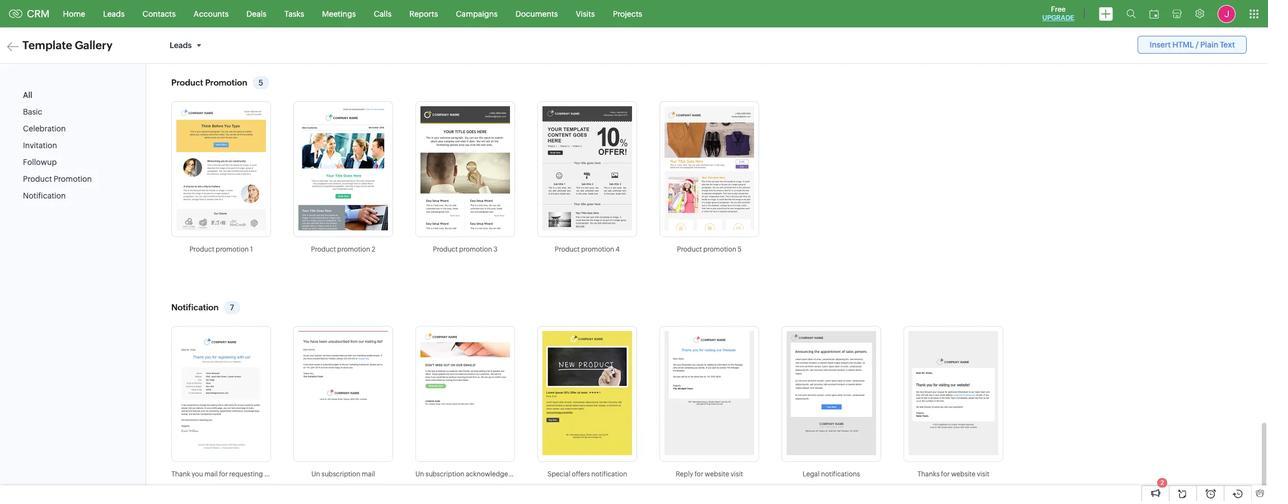 Task type: vqa. For each thing, say whether or not it's contained in the screenshot.
CONTACTS "link"
yes



Task type: locate. For each thing, give the bounding box(es) containing it.
1 website from the left
[[705, 471, 729, 479]]

2 un from the left
[[416, 471, 424, 479]]

product promotion 4
[[555, 246, 620, 254]]

product promotion
[[171, 78, 247, 87], [23, 175, 92, 184]]

free upgrade
[[1043, 5, 1075, 22]]

accounts
[[194, 9, 229, 18]]

free
[[1051, 5, 1066, 13]]

0 vertical spatial notification
[[23, 192, 66, 201]]

un
[[312, 471, 320, 479], [416, 471, 424, 479]]

3 for from the left
[[941, 471, 950, 479]]

crm
[[27, 8, 50, 20]]

1 subscription from the left
[[322, 471, 361, 479]]

2 subscription from the left
[[426, 471, 464, 479]]

promotion
[[216, 246, 249, 254], [337, 246, 370, 254], [459, 246, 492, 254], [581, 246, 614, 254], [703, 246, 736, 254]]

calls
[[374, 9, 392, 18]]

2 website from the left
[[951, 471, 976, 479]]

acknowledgement
[[466, 471, 525, 479]]

leads for "leads" link on the left
[[103, 9, 125, 18]]

1 horizontal spatial un
[[416, 471, 424, 479]]

website right reply
[[705, 471, 729, 479]]

1 horizontal spatial 2
[[1161, 480, 1164, 487]]

product promotion down followup
[[23, 175, 92, 184]]

leads
[[103, 9, 125, 18], [170, 41, 192, 50]]

1 horizontal spatial product promotion
[[171, 78, 247, 87]]

invitation
[[23, 141, 57, 150]]

2 mail from the left
[[362, 471, 375, 479]]

promotion for 3
[[459, 246, 492, 254]]

1 vertical spatial notification
[[171, 303, 219, 313]]

0 horizontal spatial mail
[[205, 471, 218, 479]]

mail for you
[[205, 471, 218, 479]]

1 horizontal spatial 5
[[738, 246, 742, 254]]

offers
[[572, 471, 590, 479]]

visit right reply
[[731, 471, 743, 479]]

0 vertical spatial leads
[[103, 9, 125, 18]]

notification down followup
[[23, 192, 66, 201]]

deals link
[[238, 0, 275, 27]]

1 un from the left
[[312, 471, 320, 479]]

1
[[250, 246, 253, 254]]

leads down contacts link
[[170, 41, 192, 50]]

contacts link
[[134, 0, 185, 27]]

1 horizontal spatial mail
[[362, 471, 375, 479]]

not loaded image
[[176, 107, 266, 231], [298, 107, 388, 231], [421, 107, 510, 231], [543, 107, 632, 231], [665, 107, 754, 231], [176, 332, 266, 456], [298, 332, 388, 456], [421, 332, 510, 456], [543, 332, 632, 456], [665, 332, 754, 456], [787, 332, 876, 456], [909, 332, 998, 456]]

for right reply
[[695, 471, 704, 479]]

0 horizontal spatial for
[[219, 471, 228, 479]]

0 horizontal spatial visit
[[731, 471, 743, 479]]

website for thanks
[[951, 471, 976, 479]]

1 horizontal spatial website
[[951, 471, 976, 479]]

reply for website visit
[[676, 471, 743, 479]]

not loaded image for product promotion 5
[[665, 107, 754, 231]]

1 horizontal spatial for
[[695, 471, 704, 479]]

search image
[[1127, 9, 1136, 18]]

Leads field
[[165, 36, 209, 55]]

4 promotion from the left
[[581, 246, 614, 254]]

1 horizontal spatial notification
[[171, 303, 219, 313]]

meetings link
[[313, 0, 365, 27]]

not loaded image for product promotion 4
[[543, 107, 632, 231]]

1 horizontal spatial promotion
[[205, 78, 247, 87]]

home
[[63, 9, 85, 18]]

0 vertical spatial 5
[[259, 79, 263, 87]]

home link
[[54, 0, 94, 27]]

0 horizontal spatial website
[[705, 471, 729, 479]]

promotion down the leads "field"
[[205, 78, 247, 87]]

visit
[[731, 471, 743, 479], [977, 471, 990, 479]]

0 horizontal spatial 2
[[372, 246, 375, 254]]

0 horizontal spatial subscription
[[322, 471, 361, 479]]

promotion
[[205, 78, 247, 87], [54, 175, 92, 184]]

for left requesting
[[219, 471, 228, 479]]

leads for the leads "field"
[[170, 41, 192, 50]]

not loaded image for special offers notification
[[543, 332, 632, 456]]

un subscription mail
[[312, 471, 375, 479]]

not loaded image for un subscription mail
[[298, 332, 388, 456]]

1 vertical spatial leads
[[170, 41, 192, 50]]

1 for from the left
[[219, 471, 228, 479]]

thanks
[[918, 471, 940, 479]]

1 horizontal spatial leads
[[170, 41, 192, 50]]

3 promotion from the left
[[459, 246, 492, 254]]

calls link
[[365, 0, 401, 27]]

0 horizontal spatial promotion
[[54, 175, 92, 184]]

insert html / plain text link
[[1138, 36, 1247, 54]]

accounts link
[[185, 0, 238, 27]]

create menu element
[[1093, 0, 1120, 27]]

5
[[259, 79, 263, 87], [738, 246, 742, 254]]

1 horizontal spatial visit
[[977, 471, 990, 479]]

product promotion 2
[[311, 246, 375, 254]]

requesting
[[229, 471, 263, 479]]

0 horizontal spatial leads
[[103, 9, 125, 18]]

not loaded image for product promotion 3
[[421, 107, 510, 231]]

visit right thanks
[[977, 471, 990, 479]]

1 vertical spatial 5
[[738, 246, 742, 254]]

promotion down followup
[[54, 175, 92, 184]]

2 horizontal spatial for
[[941, 471, 950, 479]]

not loaded image for product promotion 2
[[298, 107, 388, 231]]

thank
[[171, 471, 190, 479]]

2 promotion from the left
[[337, 246, 370, 254]]

campaigns link
[[447, 0, 507, 27]]

notification
[[591, 471, 627, 479]]

2 visit from the left
[[977, 471, 990, 479]]

promotion for 1
[[216, 246, 249, 254]]

search element
[[1120, 0, 1143, 27]]

website
[[705, 471, 729, 479], [951, 471, 976, 479]]

1 horizontal spatial subscription
[[426, 471, 464, 479]]

1 vertical spatial promotion
[[54, 175, 92, 184]]

template
[[22, 39, 72, 52]]

not loaded image for thanks for website visit
[[909, 332, 998, 456]]

documents link
[[507, 0, 567, 27]]

for right thanks
[[941, 471, 950, 479]]

mail
[[205, 471, 218, 479], [362, 471, 375, 479]]

1 mail from the left
[[205, 471, 218, 479]]

website right thanks
[[951, 471, 976, 479]]

us
[[279, 471, 286, 479]]

promotion for 5
[[703, 246, 736, 254]]

insert html / plain text
[[1150, 40, 1235, 49]]

5 promotion from the left
[[703, 246, 736, 254]]

2
[[372, 246, 375, 254], [1161, 480, 1164, 487]]

leads inside "field"
[[170, 41, 192, 50]]

product
[[171, 78, 203, 87], [23, 175, 52, 184], [190, 246, 214, 254], [311, 246, 336, 254], [433, 246, 458, 254], [555, 246, 580, 254], [677, 246, 702, 254]]

1 promotion from the left
[[216, 246, 249, 254]]

3
[[494, 246, 498, 254]]

un for un subscription acknowledgement
[[416, 471, 424, 479]]

0 horizontal spatial un
[[312, 471, 320, 479]]

product promotion down the leads "field"
[[171, 78, 247, 87]]

deals
[[247, 9, 267, 18]]

profile element
[[1211, 0, 1243, 27]]

mail for subscription
[[362, 471, 375, 479]]

for
[[219, 471, 228, 479], [695, 471, 704, 479], [941, 471, 950, 479]]

notification
[[23, 192, 66, 201], [171, 303, 219, 313]]

1 visit from the left
[[731, 471, 743, 479]]

2 for from the left
[[695, 471, 704, 479]]

1 vertical spatial product promotion
[[23, 175, 92, 184]]

subscription
[[322, 471, 361, 479], [426, 471, 464, 479]]

leads up gallery
[[103, 9, 125, 18]]

notification left 7 on the bottom left
[[171, 303, 219, 313]]

for for reply for website visit
[[695, 471, 704, 479]]

html
[[1173, 40, 1194, 49]]



Task type: describe. For each thing, give the bounding box(es) containing it.
leads link
[[94, 0, 134, 27]]

visits
[[576, 9, 595, 18]]

documents
[[516, 9, 558, 18]]

reports
[[410, 9, 438, 18]]

4
[[616, 246, 620, 254]]

insert
[[1150, 40, 1171, 49]]

product promotion 5
[[677, 246, 742, 254]]

product for 3
[[433, 246, 458, 254]]

0 horizontal spatial product promotion
[[23, 175, 92, 184]]

special offers notification
[[548, 471, 627, 479]]

contacts
[[143, 9, 176, 18]]

un subscription acknowledgement
[[416, 471, 525, 479]]

1 vertical spatial 2
[[1161, 480, 1164, 487]]

website for reply
[[705, 471, 729, 479]]

product promotion 3
[[433, 246, 498, 254]]

product for 2
[[311, 246, 336, 254]]

profile image
[[1218, 5, 1236, 23]]

not loaded image for thank you mail for requesting with us
[[176, 332, 266, 456]]

tasks
[[284, 9, 304, 18]]

basic
[[23, 108, 42, 117]]

product promotion 1
[[190, 246, 253, 254]]

product for 5
[[677, 246, 702, 254]]

for for thanks for website visit
[[941, 471, 950, 479]]

visit for thanks for website visit
[[977, 471, 990, 479]]

with
[[264, 471, 278, 479]]

plain
[[1201, 40, 1219, 49]]

not loaded image for un subscription acknowledgement
[[421, 332, 510, 456]]

gallery
[[75, 39, 113, 52]]

reply
[[676, 471, 693, 479]]

all
[[23, 91, 32, 100]]

upgrade
[[1043, 14, 1075, 22]]

not loaded image for legal notifications
[[787, 332, 876, 456]]

calendar image
[[1150, 9, 1159, 18]]

7
[[230, 304, 234, 313]]

followup
[[23, 158, 57, 167]]

meetings
[[322, 9, 356, 18]]

template gallery
[[22, 39, 113, 52]]

thanks for website visit
[[918, 471, 990, 479]]

campaigns
[[456, 9, 498, 18]]

0 vertical spatial product promotion
[[171, 78, 247, 87]]

you
[[192, 471, 203, 479]]

notifications
[[821, 471, 860, 479]]

un for un subscription mail
[[312, 471, 320, 479]]

tasks link
[[275, 0, 313, 27]]

0 vertical spatial 2
[[372, 246, 375, 254]]

not loaded image for reply for website visit
[[665, 332, 754, 456]]

text
[[1220, 40, 1235, 49]]

celebration
[[23, 124, 66, 133]]

product for 4
[[555, 246, 580, 254]]

legal
[[803, 471, 820, 479]]

0 vertical spatial promotion
[[205, 78, 247, 87]]

special
[[548, 471, 571, 479]]

legal notifications
[[803, 471, 860, 479]]

promotion for 2
[[337, 246, 370, 254]]

projects
[[613, 9, 642, 18]]

create menu image
[[1099, 7, 1113, 20]]

promotion for 4
[[581, 246, 614, 254]]

thank you mail for requesting with us
[[171, 471, 286, 479]]

/
[[1196, 40, 1199, 49]]

subscription for mail
[[322, 471, 361, 479]]

not loaded image for product promotion 1
[[176, 107, 266, 231]]

crm link
[[9, 8, 50, 20]]

0 horizontal spatial notification
[[23, 192, 66, 201]]

visits link
[[567, 0, 604, 27]]

subscription for acknowledgement
[[426, 471, 464, 479]]

visit for reply for website visit
[[731, 471, 743, 479]]

projects link
[[604, 0, 651, 27]]

0 horizontal spatial 5
[[259, 79, 263, 87]]

reports link
[[401, 0, 447, 27]]

product for 1
[[190, 246, 214, 254]]



